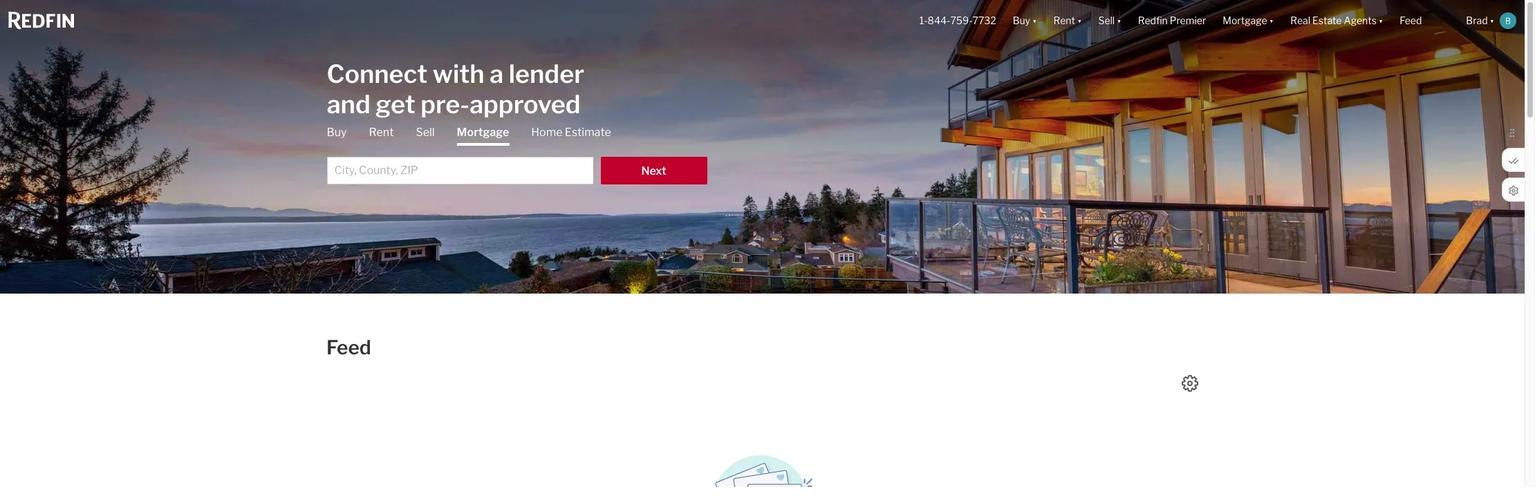 Task type: vqa. For each thing, say whether or not it's contained in the screenshot.
45 rentals •
no



Task type: locate. For each thing, give the bounding box(es) containing it.
rent
[[1053, 15, 1075, 27], [369, 126, 394, 139]]

agents
[[1344, 15, 1377, 27]]

▾ left real
[[1269, 15, 1274, 27]]

tab list
[[327, 125, 707, 184]]

1 vertical spatial buy
[[327, 126, 347, 139]]

estimate
[[565, 126, 611, 139]]

0 horizontal spatial rent
[[369, 126, 394, 139]]

mortgage ▾ button
[[1223, 0, 1274, 41]]

mortgage up city, county, zip search box
[[457, 126, 509, 139]]

pre-
[[421, 89, 470, 119]]

home estimate
[[531, 126, 611, 139]]

1 vertical spatial sell
[[416, 126, 435, 139]]

1 horizontal spatial rent
[[1053, 15, 1075, 27]]

1 ▾ from the left
[[1032, 15, 1037, 27]]

redfin premier
[[1138, 15, 1206, 27]]

approved
[[470, 89, 581, 119]]

▾ for mortgage ▾
[[1269, 15, 1274, 27]]

759-
[[950, 15, 973, 27]]

▾ right the brad
[[1490, 15, 1494, 27]]

buy for buy ▾
[[1013, 15, 1030, 27]]

mortgage inside dropdown button
[[1223, 15, 1267, 27]]

1 horizontal spatial buy
[[1013, 15, 1030, 27]]

sell
[[1098, 15, 1115, 27], [416, 126, 435, 139]]

mortgage link
[[457, 125, 509, 146]]

0 vertical spatial buy
[[1013, 15, 1030, 27]]

4 ▾ from the left
[[1269, 15, 1274, 27]]

▾
[[1032, 15, 1037, 27], [1077, 15, 1082, 27], [1117, 15, 1121, 27], [1269, 15, 1274, 27], [1379, 15, 1383, 27], [1490, 15, 1494, 27]]

premier
[[1170, 15, 1206, 27]]

1 vertical spatial mortgage
[[457, 126, 509, 139]]

buy for buy
[[327, 126, 347, 139]]

0 vertical spatial mortgage
[[1223, 15, 1267, 27]]

sell down the pre-
[[416, 126, 435, 139]]

buy
[[1013, 15, 1030, 27], [327, 126, 347, 139]]

5 ▾ from the left
[[1379, 15, 1383, 27]]

0 horizontal spatial mortgage
[[457, 126, 509, 139]]

sell right the rent ▾
[[1098, 15, 1115, 27]]

buy inside tab list
[[327, 126, 347, 139]]

1 vertical spatial feed
[[326, 336, 371, 360]]

2 ▾ from the left
[[1077, 15, 1082, 27]]

▾ left the rent ▾
[[1032, 15, 1037, 27]]

▾ for sell ▾
[[1117, 15, 1121, 27]]

mortgage ▾ button
[[1214, 0, 1282, 41]]

tab list containing buy
[[327, 125, 707, 184]]

rent for rent
[[369, 126, 394, 139]]

sell inside dropdown button
[[1098, 15, 1115, 27]]

rent right the buy ▾
[[1053, 15, 1075, 27]]

rent for rent ▾
[[1053, 15, 1075, 27]]

mortgage ▾
[[1223, 15, 1274, 27]]

3 ▾ from the left
[[1117, 15, 1121, 27]]

lender
[[509, 58, 584, 89]]

▾ left sell ▾
[[1077, 15, 1082, 27]]

home
[[531, 126, 562, 139]]

6 ▾ from the left
[[1490, 15, 1494, 27]]

0 vertical spatial rent
[[1053, 15, 1075, 27]]

brad
[[1466, 15, 1488, 27]]

buy inside dropdown button
[[1013, 15, 1030, 27]]

▾ for brad ▾
[[1490, 15, 1494, 27]]

brad ▾
[[1466, 15, 1494, 27]]

mortgage for mortgage
[[457, 126, 509, 139]]

mortgage
[[1223, 15, 1267, 27], [457, 126, 509, 139]]

redfin
[[1138, 15, 1168, 27]]

0 vertical spatial feed
[[1400, 15, 1422, 27]]

real
[[1290, 15, 1310, 27]]

▾ left redfin
[[1117, 15, 1121, 27]]

0 horizontal spatial buy
[[327, 126, 347, 139]]

1-844-759-7732 link
[[919, 15, 996, 27]]

a
[[490, 58, 504, 89]]

rent inside rent ▾ dropdown button
[[1053, 15, 1075, 27]]

home estimate link
[[531, 125, 611, 140]]

1 vertical spatial rent
[[369, 126, 394, 139]]

feed button
[[1392, 0, 1458, 41]]

feed
[[1400, 15, 1422, 27], [326, 336, 371, 360]]

0 vertical spatial sell
[[1098, 15, 1115, 27]]

1 horizontal spatial mortgage
[[1223, 15, 1267, 27]]

rent down "get" in the left of the page
[[369, 126, 394, 139]]

▾ right agents on the top right
[[1379, 15, 1383, 27]]

City, County, ZIP search field
[[327, 157, 593, 184]]

real estate agents ▾ link
[[1290, 0, 1383, 41]]

estate
[[1312, 15, 1342, 27]]

buy down and
[[327, 126, 347, 139]]

0 horizontal spatial feed
[[326, 336, 371, 360]]

sell ▾ button
[[1090, 0, 1130, 41]]

buy right 7732 at the top right of page
[[1013, 15, 1030, 27]]

1 horizontal spatial feed
[[1400, 15, 1422, 27]]

mortgage left real
[[1223, 15, 1267, 27]]

1 horizontal spatial sell
[[1098, 15, 1115, 27]]

0 horizontal spatial sell
[[416, 126, 435, 139]]



Task type: describe. For each thing, give the bounding box(es) containing it.
buy ▾ button
[[1005, 0, 1045, 41]]

with
[[433, 58, 484, 89]]

▾ for buy ▾
[[1032, 15, 1037, 27]]

sell ▾
[[1098, 15, 1121, 27]]

▾ for rent ▾
[[1077, 15, 1082, 27]]

rent link
[[369, 125, 394, 140]]

buy ▾ button
[[1013, 0, 1037, 41]]

1-844-759-7732
[[919, 15, 996, 27]]

next button
[[601, 157, 707, 184]]

redfin premier button
[[1130, 0, 1214, 41]]

get
[[376, 89, 415, 119]]

844-
[[928, 15, 950, 27]]

and
[[327, 89, 370, 119]]

rent ▾ button
[[1053, 0, 1082, 41]]

mortgage for mortgage ▾
[[1223, 15, 1267, 27]]

next
[[641, 164, 666, 177]]

connect
[[327, 58, 428, 89]]

rent ▾ button
[[1045, 0, 1090, 41]]

feed inside button
[[1400, 15, 1422, 27]]

user photo image
[[1500, 12, 1516, 29]]

real estate agents ▾ button
[[1282, 0, 1392, 41]]

buy ▾
[[1013, 15, 1037, 27]]

▾ inside dropdown button
[[1379, 15, 1383, 27]]

real estate agents ▾
[[1290, 15, 1383, 27]]

connect with a lender and get pre-approved
[[327, 58, 584, 119]]

sell for sell ▾
[[1098, 15, 1115, 27]]

sell ▾ button
[[1098, 0, 1121, 41]]

buy link
[[327, 125, 347, 140]]

sell for sell
[[416, 126, 435, 139]]

rent ▾
[[1053, 15, 1082, 27]]

1-
[[919, 15, 928, 27]]

sell link
[[416, 125, 435, 140]]

7732
[[973, 15, 996, 27]]



